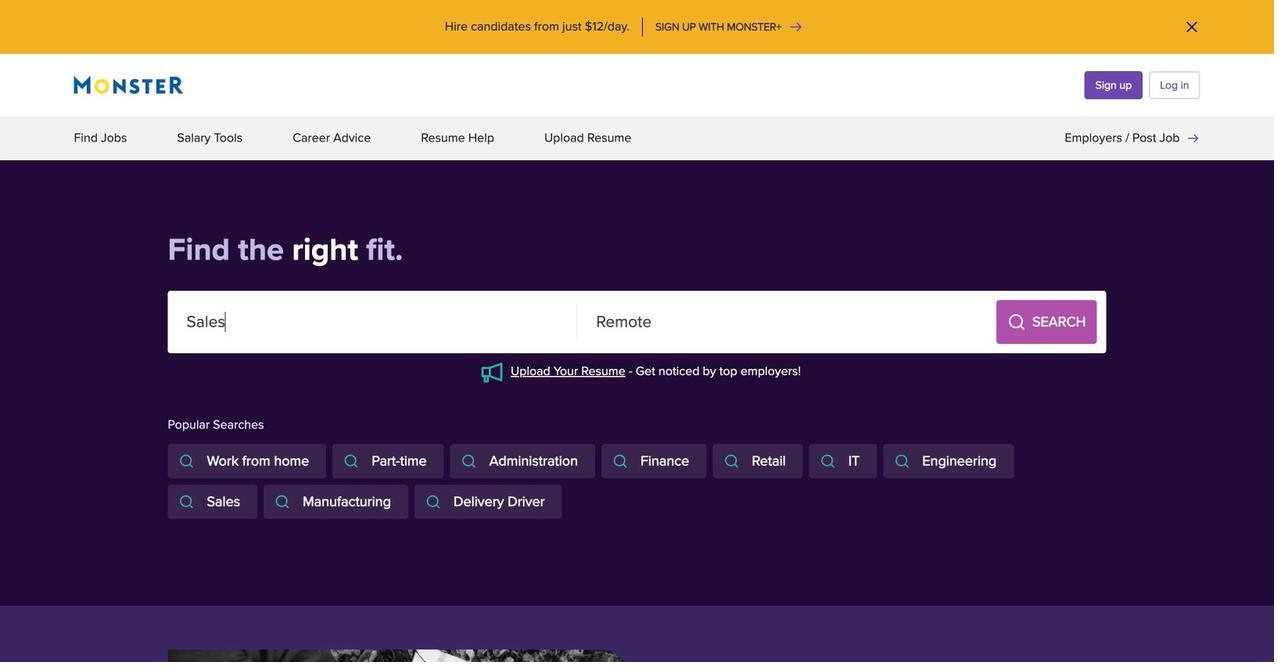 Task type: vqa. For each thing, say whether or not it's contained in the screenshot.
Travel Rt - Radiology Technologist - $1,859 - $2,061 Per Week At Lrs Healthcare element
no



Task type: locate. For each thing, give the bounding box(es) containing it.
Enter location or "remote" search field
[[578, 291, 987, 354]]



Task type: describe. For each thing, give the bounding box(es) containing it.
monster image
[[74, 76, 184, 95]]

Search jobs, keywords, companies search field
[[168, 291, 578, 354]]



